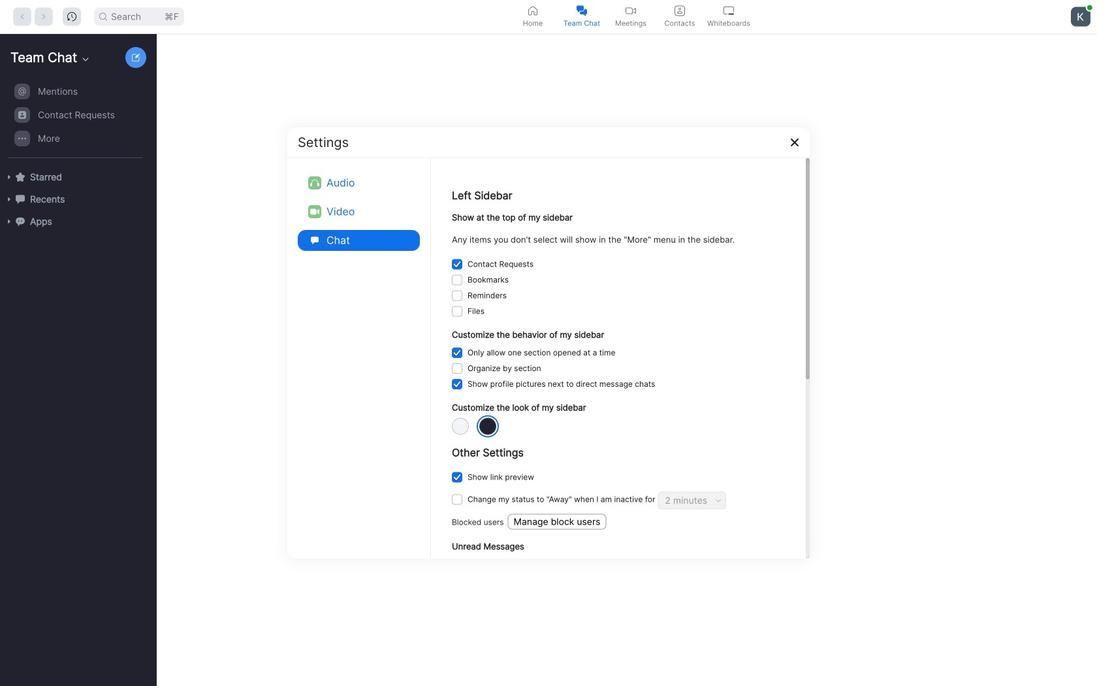 Task type: vqa. For each thing, say whether or not it's contained in the screenshot.
second option
yes



Task type: locate. For each thing, give the bounding box(es) containing it.
video on image
[[626, 6, 637, 16], [626, 6, 637, 16], [310, 207, 320, 216]]

star image
[[16, 172, 25, 182], [16, 172, 25, 182]]

triangle right image for triangle right icon
[[5, 173, 13, 181]]

team chat image
[[577, 6, 588, 16], [577, 6, 588, 16]]

None radio
[[452, 418, 469, 435], [480, 418, 497, 435]]

chatbot image
[[16, 217, 25, 226]]

triangle right image
[[5, 173, 13, 181], [5, 195, 13, 203], [5, 195, 13, 203], [5, 218, 13, 225], [5, 218, 13, 225]]

chat image inside settings tab list
[[308, 234, 322, 247]]

video on image inside image
[[310, 207, 320, 216]]

show at the top of my sidebar. contact requests element
[[468, 256, 534, 272]]

online image
[[1088, 5, 1093, 10], [1088, 5, 1093, 10]]

chevron down small image
[[80, 54, 91, 65], [80, 54, 91, 65]]

none radio gray
[[480, 418, 497, 435]]

group
[[0, 80, 150, 158]]

tab list
[[509, 0, 754, 33]]

whiteboard small image
[[724, 6, 735, 16], [724, 6, 735, 16]]

. files element
[[468, 303, 485, 319]]

. show link preview element
[[468, 470, 535, 485]]

None button
[[452, 259, 463, 269], [452, 275, 463, 285], [452, 290, 463, 301], [452, 306, 463, 316], [452, 348, 463, 358], [452, 363, 463, 374], [452, 379, 463, 389], [452, 472, 463, 483], [452, 494, 463, 505], [452, 259, 463, 269], [452, 275, 463, 285], [452, 290, 463, 301], [452, 306, 463, 316], [452, 348, 463, 358], [452, 363, 463, 374], [452, 379, 463, 389], [452, 472, 463, 483], [452, 494, 463, 505]]

1 horizontal spatial none radio
[[480, 418, 497, 435]]

home small image
[[528, 6, 538, 16], [528, 6, 538, 16]]

1 none radio from the left
[[452, 418, 469, 435]]

triangle right image for apps tree item
[[5, 218, 13, 225]]

video on image
[[308, 205, 322, 218]]

none radio left gray option
[[452, 418, 469, 435]]

customize the look of my sidebar. white image
[[452, 418, 469, 435]]

triangle right image inside starred tree item
[[5, 173, 13, 181]]

0 horizontal spatial none radio
[[452, 418, 469, 435]]

apps tree item
[[5, 210, 150, 233]]

2 none radio from the left
[[480, 418, 497, 435]]

recents tree item
[[5, 188, 150, 210]]

starred tree item
[[5, 166, 150, 188]]

chat image
[[16, 195, 25, 204], [16, 195, 25, 204], [308, 234, 322, 247]]

profile contact image
[[675, 6, 686, 16], [675, 6, 686, 16]]

headphone image
[[308, 176, 322, 190], [310, 178, 320, 188]]

history image
[[67, 12, 76, 21]]

none radio right customize the look of my sidebar. white 'icon'
[[480, 418, 497, 435]]

close image
[[790, 137, 801, 148], [790, 137, 801, 148]]

tree
[[0, 78, 154, 246]]

magnifier image
[[99, 13, 107, 21], [99, 13, 107, 21]]

new image
[[132, 54, 140, 61], [132, 54, 140, 61]]



Task type: describe. For each thing, give the bounding box(es) containing it.
gray image
[[480, 418, 497, 435]]

. reminders element
[[468, 288, 507, 303]]

history image
[[67, 12, 76, 21]]

. show profile pictures next to direct message chats element
[[468, 376, 656, 392]]

none radio customize the look of my sidebar. white
[[452, 418, 469, 435]]

customize the behavior of my sidebar. only allow one section opened at a time element
[[468, 345, 616, 361]]

triangle right image for recents tree item
[[5, 195, 13, 203]]

. organize by section element
[[468, 361, 542, 376]]

chatbot image
[[16, 217, 25, 226]]

unread messages. keep all unread messages on top in chat and channel lists element
[[468, 557, 682, 573]]

. change my status to "away" when i am inactive for element
[[468, 492, 656, 508]]

settings tab list
[[298, 169, 420, 255]]

chat image
[[311, 237, 319, 244]]

. bookmarks element
[[468, 272, 509, 288]]

triangle right image
[[5, 173, 13, 181]]



